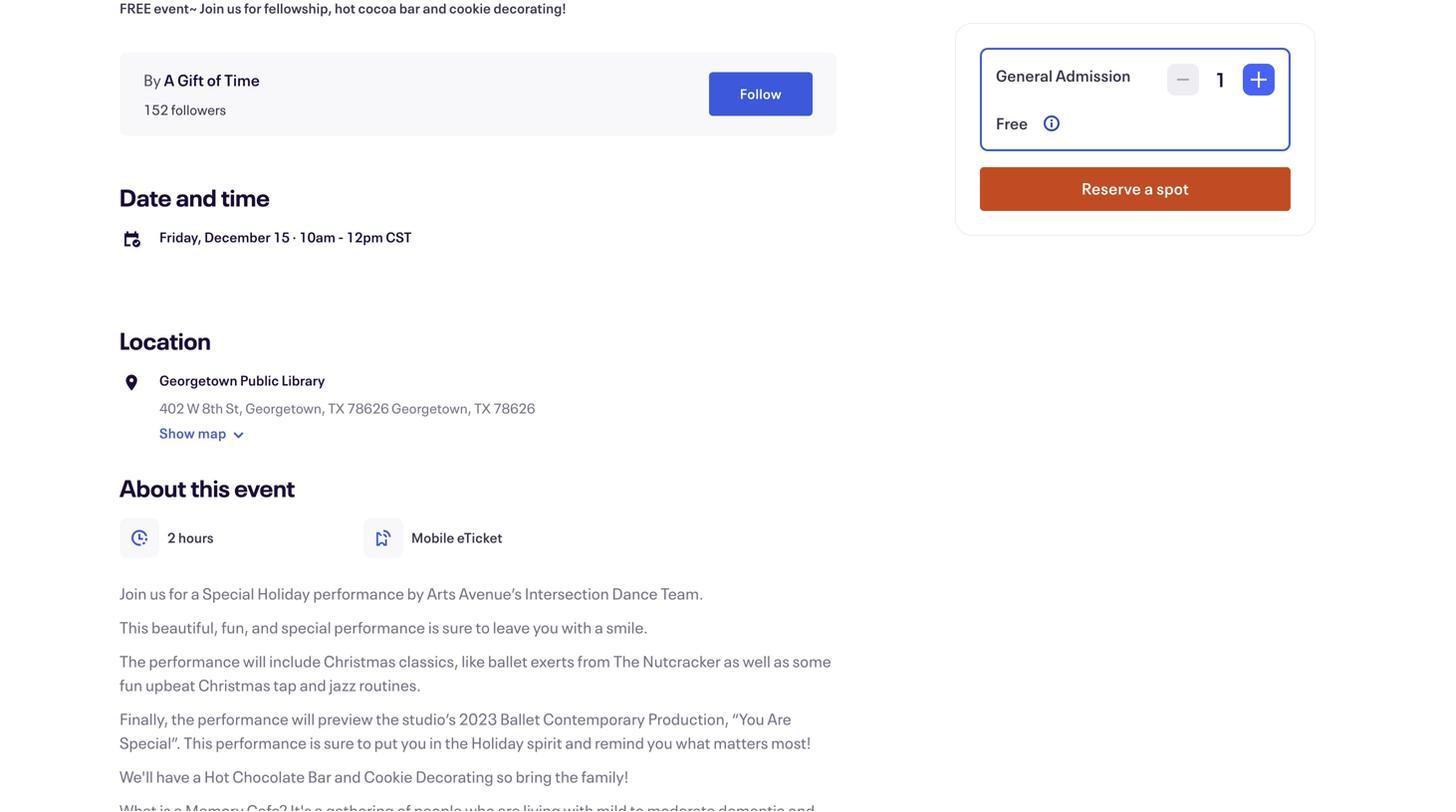 Task type: vqa. For each thing, say whether or not it's contained in the screenshot.
'Angeles,'
no



Task type: locate. For each thing, give the bounding box(es) containing it.
you left with at the left
[[533, 617, 559, 639]]

and right bar
[[334, 767, 361, 788]]

avenue's
[[459, 583, 522, 605]]

hours
[[178, 529, 214, 547]]

to left put
[[357, 733, 371, 754]]

and inside finally, the performance will preview the studio's 2023 ballet contemporary production, "you are special". this performance is sure to put you in the holiday spirit and remind you what matters most!
[[565, 733, 592, 754]]

0 horizontal spatial to
[[357, 733, 371, 754]]

put
[[374, 733, 398, 754]]

like
[[462, 651, 485, 672]]

0 horizontal spatial 78626
[[347, 399, 389, 418]]

a right with at the left
[[595, 617, 603, 639]]

gift
[[177, 69, 204, 91]]

to inside finally, the performance will preview the studio's 2023 ballet contemporary production, "you are special". this performance is sure to put you in the holiday spirit and remind you what matters most!
[[357, 733, 371, 754]]

time
[[224, 69, 260, 91]]

sure inside finally, the performance will preview the studio's 2023 ballet contemporary production, "you are special". this performance is sure to put you in the holiday spirit and remind you what matters most!
[[324, 733, 354, 754]]

1 horizontal spatial the
[[613, 651, 640, 672]]

matters
[[714, 733, 768, 754]]

date
[[120, 182, 172, 213]]

jazz
[[329, 675, 356, 696]]

is up bar
[[310, 733, 321, 754]]

1 horizontal spatial will
[[292, 709, 315, 730]]

-
[[338, 228, 344, 247]]

the up fun
[[120, 651, 146, 672]]

this down join on the bottom left
[[120, 617, 149, 639]]

performance down join us for a special holiday performance by arts avenue's intersection dance team.
[[334, 617, 425, 639]]

0 horizontal spatial this
[[120, 617, 149, 639]]

is
[[428, 617, 439, 639], [310, 733, 321, 754]]

holiday down 2023
[[471, 733, 524, 754]]

library
[[282, 372, 325, 390]]

1 horizontal spatial holiday
[[471, 733, 524, 754]]

for
[[169, 583, 188, 605]]

holiday up special
[[257, 583, 310, 605]]

georgetown
[[159, 372, 238, 390]]

78626
[[347, 399, 389, 418], [493, 399, 535, 418]]

will down tap
[[292, 709, 315, 730]]

2 hours
[[167, 529, 214, 547]]

the performance will include christmas classics, like ballet exerts from the nutcracker as well as some fun upbeat christmas tap and jazz routines.
[[120, 651, 831, 696]]

1 vertical spatial holiday
[[471, 733, 524, 754]]

and right tap
[[300, 675, 326, 696]]

followers
[[171, 101, 226, 119]]

0 horizontal spatial is
[[310, 733, 321, 754]]

christmas left tap
[[198, 675, 270, 696]]

will down fun,
[[243, 651, 266, 672]]

will
[[243, 651, 266, 672], [292, 709, 315, 730]]

0 vertical spatial sure
[[442, 617, 473, 639]]

1 horizontal spatial is
[[428, 617, 439, 639]]

0 horizontal spatial sure
[[324, 733, 354, 754]]

0 horizontal spatial christmas
[[198, 675, 270, 696]]

0 vertical spatial to
[[476, 617, 490, 639]]

1 horizontal spatial christmas
[[324, 651, 396, 672]]

1 vertical spatial is
[[310, 733, 321, 754]]

1 as from the left
[[724, 651, 740, 672]]

sure up like
[[442, 617, 473, 639]]

0 vertical spatial this
[[120, 617, 149, 639]]

fun,
[[221, 617, 249, 639]]

2 horizontal spatial you
[[647, 733, 673, 754]]

1 vertical spatial a
[[595, 617, 603, 639]]

friday, december 15 · 10am - 12pm cst
[[159, 228, 412, 247]]

special
[[281, 617, 331, 639]]

1 vertical spatial to
[[357, 733, 371, 754]]

hot
[[204, 767, 230, 788]]

is inside finally, the performance will preview the studio's 2023 ballet contemporary production, "you are special". this performance is sure to put you in the holiday spirit and remind you what matters most!
[[310, 733, 321, 754]]

and inside the performance will include christmas classics, like ballet exerts from the nutcracker as well as some fun upbeat christmas tap and jazz routines.
[[300, 675, 326, 696]]

0 vertical spatial is
[[428, 617, 439, 639]]

0 vertical spatial will
[[243, 651, 266, 672]]

the right from
[[613, 651, 640, 672]]

as left well
[[724, 651, 740, 672]]

1 horizontal spatial this
[[184, 733, 213, 754]]

1 horizontal spatial tx
[[474, 399, 491, 418]]

1 horizontal spatial as
[[774, 651, 790, 672]]

a
[[164, 69, 174, 91]]

0 horizontal spatial georgetown,
[[245, 399, 326, 418]]

performance up upbeat at the bottom
[[149, 651, 240, 672]]

some
[[793, 651, 831, 672]]

2
[[167, 529, 176, 547]]

1 horizontal spatial georgetown,
[[392, 399, 472, 418]]

most!
[[771, 733, 811, 754]]

1 vertical spatial christmas
[[198, 675, 270, 696]]

nutcracker
[[643, 651, 721, 672]]

the
[[120, 651, 146, 672], [613, 651, 640, 672]]

1 vertical spatial this
[[184, 733, 213, 754]]

exerts
[[531, 651, 575, 672]]

sure down "preview"
[[324, 733, 354, 754]]

0 horizontal spatial as
[[724, 651, 740, 672]]

as right well
[[774, 651, 790, 672]]

eticket
[[457, 529, 503, 547]]

·
[[292, 228, 297, 247]]

christmas
[[324, 651, 396, 672], [198, 675, 270, 696]]

december
[[204, 228, 271, 247]]

1 horizontal spatial 78626
[[493, 399, 535, 418]]

0 vertical spatial a
[[191, 583, 200, 605]]

and right fun,
[[252, 617, 278, 639]]

you left in
[[401, 733, 427, 754]]

mobile
[[411, 529, 455, 547]]

performance
[[313, 583, 404, 605], [334, 617, 425, 639], [149, 651, 240, 672], [198, 709, 289, 730], [216, 733, 307, 754]]

classics,
[[399, 651, 459, 672]]

2 as from the left
[[774, 651, 790, 672]]

152
[[143, 101, 169, 119]]

special".
[[120, 733, 181, 754]]

to
[[476, 617, 490, 639], [357, 733, 371, 754]]

1 vertical spatial sure
[[324, 733, 354, 754]]

you
[[533, 617, 559, 639], [401, 733, 427, 754], [647, 733, 673, 754]]

10am
[[299, 228, 336, 247]]

the up put
[[376, 709, 399, 730]]

to left the leave
[[476, 617, 490, 639]]

from
[[578, 651, 611, 672]]

christmas up jazz
[[324, 651, 396, 672]]

will inside finally, the performance will preview the studio's 2023 ballet contemporary production, "you are special". this performance is sure to put you in the holiday spirit and remind you what matters most!
[[292, 709, 315, 730]]

w
[[187, 399, 200, 418]]

georgetown,
[[245, 399, 326, 418], [392, 399, 472, 418]]

beautiful,
[[151, 617, 218, 639]]

0 horizontal spatial will
[[243, 651, 266, 672]]

decorating
[[416, 767, 494, 788]]

show
[[159, 425, 195, 443]]

0 horizontal spatial the
[[120, 651, 146, 672]]

you left what
[[647, 733, 673, 754]]

this up hot
[[184, 733, 213, 754]]

and down contemporary
[[565, 733, 592, 754]]

1 georgetown, from the left
[[245, 399, 326, 418]]

with
[[562, 617, 592, 639]]

date and time
[[120, 182, 270, 213]]

1 horizontal spatial to
[[476, 617, 490, 639]]

this
[[120, 617, 149, 639], [184, 733, 213, 754]]

upbeat
[[145, 675, 195, 696]]

a left hot
[[193, 767, 201, 788]]

and
[[176, 182, 217, 213], [252, 617, 278, 639], [300, 675, 326, 696], [565, 733, 592, 754], [334, 767, 361, 788]]

join us for a special holiday performance by arts avenue's intersection dance team.
[[120, 583, 704, 605]]

arts
[[427, 583, 456, 605]]

0 horizontal spatial you
[[401, 733, 427, 754]]

include
[[269, 651, 321, 672]]

a right for
[[191, 583, 200, 605]]

0 horizontal spatial holiday
[[257, 583, 310, 605]]

1 vertical spatial will
[[292, 709, 315, 730]]

this inside finally, the performance will preview the studio's 2023 ballet contemporary production, "you are special". this performance is sure to put you in the holiday spirit and remind you what matters most!
[[184, 733, 213, 754]]

about this event
[[120, 473, 295, 504]]

2 vertical spatial a
[[193, 767, 201, 788]]

in
[[429, 733, 442, 754]]

performance down tap
[[198, 709, 289, 730]]

is up classics,
[[428, 617, 439, 639]]

sure
[[442, 617, 473, 639], [324, 733, 354, 754]]

0 horizontal spatial tx
[[328, 399, 345, 418]]



Task type: describe. For each thing, give the bounding box(es) containing it.
and up friday,
[[176, 182, 217, 213]]

"you
[[732, 709, 765, 730]]

are
[[768, 709, 792, 730]]

bar
[[308, 767, 332, 788]]

performance up this beautiful, fun, and special performance is sure to leave you with a smile. in the bottom left of the page
[[313, 583, 404, 605]]

chocolate
[[232, 767, 305, 788]]

studio's
[[402, 709, 456, 730]]

finally, the performance will preview the studio's 2023 ballet contemporary production, "you are special". this performance is sure to put you in the holiday spirit and remind you what matters most!
[[120, 709, 811, 754]]

show map
[[159, 425, 226, 443]]

cookie
[[364, 767, 413, 788]]

show map button
[[159, 419, 250, 451]]

mobile eticket
[[411, 529, 503, 547]]

this beautiful, fun, and special performance is sure to leave you with a smile.
[[120, 617, 648, 639]]

follow button
[[709, 72, 813, 116]]

the down upbeat at the bottom
[[171, 709, 195, 730]]

ballet
[[500, 709, 540, 730]]

12pm
[[346, 228, 383, 247]]

well
[[743, 651, 771, 672]]

2 the from the left
[[613, 651, 640, 672]]

event
[[234, 473, 295, 504]]

0 vertical spatial holiday
[[257, 583, 310, 605]]

1 the from the left
[[120, 651, 146, 672]]

performance inside the performance will include christmas classics, like ballet exerts from the nutcracker as well as some fun upbeat christmas tap and jazz routines.
[[149, 651, 240, 672]]

fun
[[120, 675, 143, 696]]

will inside the performance will include christmas classics, like ballet exerts from the nutcracker as well as some fun upbeat christmas tap and jazz routines.
[[243, 651, 266, 672]]

have
[[156, 767, 190, 788]]

tap
[[273, 675, 297, 696]]

smile.
[[606, 617, 648, 639]]

2 georgetown, from the left
[[392, 399, 472, 418]]

what
[[676, 733, 711, 754]]

by
[[407, 583, 424, 605]]

routines.
[[359, 675, 421, 696]]

preview
[[318, 709, 373, 730]]

of
[[207, 69, 221, 91]]

402
[[159, 399, 184, 418]]

georgetown public library 402 w 8th st, georgetown, tx 78626 georgetown, tx 78626
[[159, 372, 535, 418]]

holiday inside finally, the performance will preview the studio's 2023 ballet contemporary production, "you are special". this performance is sure to put you in the holiday spirit and remind you what matters most!
[[471, 733, 524, 754]]

2023
[[459, 709, 497, 730]]

team.
[[661, 583, 704, 605]]

finally,
[[120, 709, 168, 730]]

family!
[[581, 767, 629, 788]]

map
[[198, 425, 226, 443]]

this
[[191, 473, 230, 504]]

st,
[[226, 399, 243, 418]]

bring
[[516, 767, 552, 788]]

organizer profile element
[[120, 52, 837, 136]]

remind
[[595, 733, 644, 754]]

by a gift of time 152 followers
[[143, 69, 260, 119]]

location
[[120, 325, 211, 357]]

we'll have a hot chocolate bar and cookie decorating so bring the family!
[[120, 767, 629, 788]]

time
[[221, 182, 270, 213]]

special
[[203, 583, 254, 605]]

so
[[497, 767, 513, 788]]

us
[[150, 583, 166, 605]]

join
[[120, 583, 147, 605]]

contemporary
[[543, 709, 645, 730]]

15
[[273, 228, 290, 247]]

1 78626 from the left
[[347, 399, 389, 418]]

1 horizontal spatial sure
[[442, 617, 473, 639]]

spirit
[[527, 733, 562, 754]]

performance up chocolate
[[216, 733, 307, 754]]

ballet
[[488, 651, 528, 672]]

2 tx from the left
[[474, 399, 491, 418]]

8th
[[202, 399, 223, 418]]

0 vertical spatial christmas
[[324, 651, 396, 672]]

the right in
[[445, 733, 468, 754]]

dance
[[612, 583, 658, 605]]

the right bring in the bottom of the page
[[555, 767, 578, 788]]

cst
[[386, 228, 412, 247]]

by
[[143, 69, 161, 91]]

2 78626 from the left
[[493, 399, 535, 418]]

public
[[240, 372, 279, 390]]

leave
[[493, 617, 530, 639]]

1 horizontal spatial you
[[533, 617, 559, 639]]

1 tx from the left
[[328, 399, 345, 418]]

about
[[120, 473, 186, 504]]

intersection
[[525, 583, 609, 605]]

production,
[[648, 709, 729, 730]]

friday,
[[159, 228, 202, 247]]

we'll
[[120, 767, 153, 788]]



